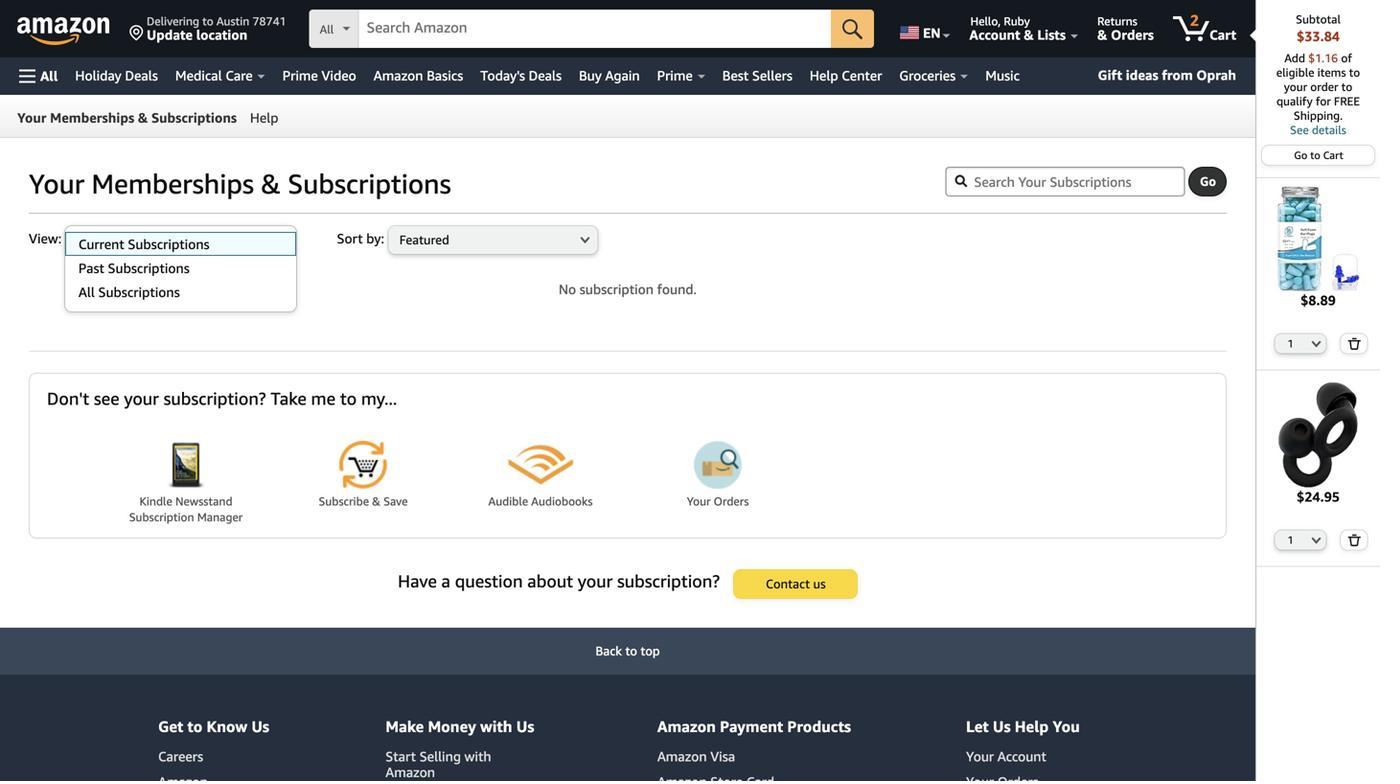 Task type: locate. For each thing, give the bounding box(es) containing it.
help center
[[810, 68, 882, 83]]

holiday deals
[[75, 68, 158, 83]]

Search Your Subscriptions search field
[[945, 167, 1185, 196]]

with
[[480, 717, 512, 736], [464, 748, 491, 764]]

1 us from the left
[[251, 717, 269, 736]]

orders inside returns & orders
[[1111, 27, 1154, 43]]

your memberships & subscriptions up dropdown image
[[29, 168, 451, 200]]

to
[[202, 14, 213, 28], [1349, 66, 1360, 79], [1341, 80, 1352, 93], [1310, 149, 1320, 161], [340, 388, 357, 409], [625, 644, 637, 658], [187, 717, 203, 736]]

dropdown image down $24.95
[[1311, 536, 1321, 544]]

2 prime from the left
[[657, 68, 693, 83]]

1 horizontal spatial cart
[[1323, 149, 1343, 161]]

amazon left the visa
[[657, 748, 707, 764]]

your
[[1284, 80, 1307, 93], [124, 388, 159, 409], [578, 571, 613, 591]]

current subscriptions past subscriptions all subscriptions
[[78, 236, 210, 300]]

1 vertical spatial help
[[250, 110, 278, 126]]

about
[[527, 571, 573, 591]]

&
[[1024, 27, 1034, 43], [1097, 27, 1107, 43], [138, 110, 148, 126], [261, 168, 281, 200], [372, 495, 380, 508]]

all up prime video
[[320, 23, 334, 36]]

memberships down holiday
[[50, 110, 134, 126]]

account down the let us help you
[[997, 748, 1046, 764]]

1 prime from the left
[[282, 68, 318, 83]]

current for current subscriptions
[[77, 232, 119, 247]]

us right money
[[516, 717, 534, 736]]

1 vertical spatial 1
[[1287, 534, 1294, 546]]

2 horizontal spatial your
[[1284, 80, 1307, 93]]

0 horizontal spatial go
[[1200, 174, 1216, 189]]

money
[[428, 717, 476, 736]]

1 vertical spatial orders
[[714, 495, 749, 508]]

1 for $8.89
[[1287, 337, 1294, 350]]

1 vertical spatial dropdown image
[[1311, 340, 1321, 348]]

with down make money with us
[[464, 748, 491, 764]]

help left center
[[810, 68, 838, 83]]

current for current subscriptions past subscriptions all subscriptions
[[78, 236, 124, 252]]

1 vertical spatial with
[[464, 748, 491, 764]]

1 1 from the top
[[1287, 337, 1294, 350]]

delete image for $24.95
[[1348, 534, 1361, 546]]

2 delete image from the top
[[1348, 534, 1361, 546]]

your right see
[[124, 388, 159, 409]]

start selling with amazon link
[[386, 748, 491, 780]]

Contact us submit
[[734, 570, 857, 598]]

2 horizontal spatial all
[[320, 23, 334, 36]]

best sellers link
[[714, 62, 801, 89]]

& for account
[[1024, 27, 1034, 43]]

list
[[85, 429, 1170, 524]]

to down see details
[[1310, 149, 1320, 161]]

0 horizontal spatial subscription?
[[163, 388, 266, 409]]

to left austin
[[202, 14, 213, 28]]

buy again
[[579, 68, 640, 83]]

1 vertical spatial all
[[40, 68, 58, 84]]

help inside navigation navigation
[[810, 68, 838, 83]]

3 us from the left
[[993, 717, 1011, 736]]

subscription? up top
[[617, 571, 720, 591]]

1 horizontal spatial your
[[578, 571, 613, 591]]

0 vertical spatial cart
[[1209, 27, 1236, 43]]

subscription? left the take
[[163, 388, 266, 409]]

your account link
[[966, 748, 1046, 764]]

contact
[[766, 576, 810, 591]]

cart
[[1209, 27, 1236, 43], [1323, 149, 1343, 161]]

hello,
[[970, 14, 1001, 28]]

start selling with amazon
[[386, 748, 491, 780]]

& left save
[[372, 495, 380, 508]]

go
[[1294, 149, 1307, 161], [1200, 174, 1216, 189]]

all inside current subscriptions past subscriptions all subscriptions
[[78, 284, 95, 300]]

contact us
[[766, 576, 826, 591]]

2 vertical spatial dropdown image
[[1311, 536, 1321, 544]]

lists
[[1037, 27, 1066, 43]]

0 vertical spatial all
[[320, 23, 334, 36]]

buy
[[579, 68, 602, 83]]

0 horizontal spatial us
[[251, 717, 269, 736]]

0 vertical spatial orders
[[1111, 27, 1154, 43]]

audible audiobooks link
[[464, 441, 617, 508]]

payment
[[720, 717, 783, 736]]

0 horizontal spatial your
[[124, 388, 159, 409]]

subscriptions
[[151, 110, 237, 126], [288, 168, 451, 200], [122, 232, 198, 247], [128, 236, 210, 252], [108, 260, 190, 276], [98, 284, 180, 300]]

us
[[251, 717, 269, 736], [516, 717, 534, 736], [993, 717, 1011, 736]]

1 vertical spatial memberships
[[92, 168, 254, 200]]

1 horizontal spatial deals
[[529, 68, 562, 83]]

prime left 'video'
[[282, 68, 318, 83]]

subscription?
[[163, 388, 266, 409], [617, 571, 720, 591]]

& for returns
[[1097, 27, 1107, 43]]

sellers
[[752, 68, 792, 83]]

us for make money with us
[[516, 717, 534, 736]]

no subscription found.
[[559, 281, 697, 297]]

a
[[441, 571, 450, 591]]

groceries
[[899, 68, 956, 83]]

deals right holiday
[[125, 68, 158, 83]]

your inside of eligible items to your order to qualify for free shipping.
[[1284, 80, 1307, 93]]

your memberships & subscriptions down holiday deals "link"
[[17, 110, 237, 126]]

to right get
[[187, 717, 203, 736]]

dropdown image up subscription
[[580, 236, 590, 243]]

0 vertical spatial help
[[810, 68, 838, 83]]

manager
[[197, 510, 243, 524]]

0 horizontal spatial prime
[[282, 68, 318, 83]]

go inside navigation navigation
[[1294, 149, 1307, 161]]

0 vertical spatial delete image
[[1348, 337, 1361, 350]]

dropdown image
[[277, 236, 286, 243]]

& for subscribe
[[372, 495, 380, 508]]

with inside the start selling with amazon
[[464, 748, 491, 764]]

with right money
[[480, 717, 512, 736]]

to inside delivering to austin 78741 update location
[[202, 14, 213, 28]]

amazon for amazon visa
[[657, 748, 707, 764]]

prime video link
[[274, 62, 365, 89]]

1 horizontal spatial go
[[1294, 149, 1307, 161]]

no
[[559, 281, 576, 297]]

deals
[[125, 68, 158, 83], [529, 68, 562, 83]]

your inside list
[[687, 495, 711, 508]]

account up music
[[969, 27, 1020, 43]]

1 horizontal spatial prime
[[657, 68, 693, 83]]

all down "amazon" image
[[40, 68, 58, 84]]

2 horizontal spatial us
[[993, 717, 1011, 736]]

& inside "link"
[[372, 495, 380, 508]]

take
[[271, 388, 307, 409]]

get
[[158, 717, 183, 736]]

& up dropdown image
[[261, 168, 281, 200]]

1 vertical spatial your memberships & subscriptions
[[29, 168, 451, 200]]

lysian ultra soft foam earplugs sleep, 38db snr 31db nrr sound blocking noise cancelling ear plugs for sleeping, travel, shooting and working -60 pairs pack (lake blue) image
[[1266, 186, 1371, 291]]

0 vertical spatial with
[[480, 717, 512, 736]]

prime right again
[[657, 68, 693, 83]]

0 horizontal spatial all
[[40, 68, 58, 84]]

2 us from the left
[[516, 717, 534, 736]]

order
[[1310, 80, 1338, 93]]

know
[[207, 717, 247, 736]]

all
[[320, 23, 334, 36], [40, 68, 58, 84], [78, 284, 95, 300]]

today's deals
[[480, 68, 562, 83]]

current subscriptions link
[[65, 232, 296, 256]]

1 delete image from the top
[[1348, 337, 1361, 350]]

None submit
[[831, 10, 874, 48], [1341, 334, 1367, 353], [1341, 530, 1367, 549], [831, 10, 874, 48], [1341, 334, 1367, 353], [1341, 530, 1367, 549]]

us right know
[[251, 717, 269, 736]]

your right about
[[578, 571, 613, 591]]

help down care
[[250, 110, 278, 126]]

dropdown image down $8.89
[[1311, 340, 1321, 348]]

qualify
[[1277, 94, 1313, 108]]

0 vertical spatial your memberships & subscriptions
[[17, 110, 237, 126]]

1 horizontal spatial all
[[78, 284, 95, 300]]

0 vertical spatial 1
[[1287, 337, 1294, 350]]

cart down details
[[1323, 149, 1343, 161]]

selling
[[419, 748, 461, 764]]

list box
[[64, 232, 296, 304]]

0 vertical spatial your
[[1284, 80, 1307, 93]]

0 vertical spatial go
[[1294, 149, 1307, 161]]

1 vertical spatial your
[[124, 388, 159, 409]]

medical care
[[175, 68, 253, 83]]

& up gift
[[1097, 27, 1107, 43]]

2 deals from the left
[[529, 68, 562, 83]]

with for money
[[480, 717, 512, 736]]

& inside returns & orders
[[1097, 27, 1107, 43]]

2 horizontal spatial help
[[1015, 717, 1049, 736]]

1 deals from the left
[[125, 68, 158, 83]]

oprah
[[1196, 67, 1236, 83]]

holiday
[[75, 68, 121, 83]]

& down holiday deals "link"
[[138, 110, 148, 126]]

amazon left basics
[[374, 68, 423, 83]]

amazon up amazon visa
[[657, 717, 716, 736]]

items
[[1317, 66, 1346, 79]]

cart right 2 at the right top
[[1209, 27, 1236, 43]]

your down eligible
[[1284, 80, 1307, 93]]

& left lists
[[1024, 27, 1034, 43]]

list box containing current subscriptions
[[64, 232, 296, 304]]

amazon inside amazon basics link
[[374, 68, 423, 83]]

prime video
[[282, 68, 356, 83]]

0 vertical spatial subscription?
[[163, 388, 266, 409]]

your orders
[[687, 495, 749, 508]]

orders inside list
[[714, 495, 749, 508]]

music link
[[977, 62, 1028, 89]]

0 vertical spatial account
[[969, 27, 1020, 43]]

view:
[[29, 231, 65, 246]]

us right let
[[993, 717, 1011, 736]]

sort by:
[[337, 231, 388, 246]]

amazon down start
[[386, 764, 435, 780]]

list containing kindle newsstand subscription manager
[[85, 429, 1170, 524]]

2 1 from the top
[[1287, 534, 1294, 546]]

Go submit
[[1189, 168, 1226, 196]]

me
[[311, 388, 336, 409]]

deals right today's
[[529, 68, 562, 83]]

2 vertical spatial all
[[78, 284, 95, 300]]

2 vertical spatial your
[[578, 571, 613, 591]]

dropdown image
[[580, 236, 590, 243], [1311, 340, 1321, 348], [1311, 536, 1321, 544]]

1 vertical spatial subscription?
[[617, 571, 720, 591]]

all down past
[[78, 284, 95, 300]]

1 horizontal spatial help
[[810, 68, 838, 83]]

current subscriptions
[[77, 232, 198, 247]]

delivering to austin 78741 update location
[[147, 14, 286, 43]]

loop quiet ear plugs for noise reduction &ndash; super soft, reusable hearing protection in flexible silicone for sleep, noise sensitivity - 8 ear tips in xs/s/m/l &ndash; 26db &amp; nrr 14 noise cancelling &ndash; black image
[[1266, 382, 1371, 487]]

Search Amazon text field
[[359, 11, 831, 47]]

audiobooks
[[531, 495, 593, 508]]

delete image
[[1348, 337, 1361, 350], [1348, 534, 1361, 546]]

get to know us
[[158, 717, 269, 736]]

past
[[78, 260, 104, 276]]

0 horizontal spatial deals
[[125, 68, 158, 83]]

$8.89
[[1301, 292, 1336, 308]]

of eligible items to your order to qualify for free shipping.
[[1276, 51, 1360, 122]]

help left you
[[1015, 717, 1049, 736]]

2 vertical spatial help
[[1015, 717, 1049, 736]]

go to cart link
[[1262, 146, 1374, 165]]

1 horizontal spatial us
[[516, 717, 534, 736]]

dropdown image for $24.95
[[1311, 536, 1321, 544]]

1 horizontal spatial orders
[[1111, 27, 1154, 43]]

1 horizontal spatial subscription?
[[617, 571, 720, 591]]

current inside current subscriptions past subscriptions all subscriptions
[[78, 236, 124, 252]]

memberships up current subscriptions option
[[92, 168, 254, 200]]

1 vertical spatial go
[[1200, 174, 1216, 189]]

0 horizontal spatial orders
[[714, 495, 749, 508]]

us for get to know us
[[251, 717, 269, 736]]

1 vertical spatial delete image
[[1348, 534, 1361, 546]]

0 horizontal spatial help
[[250, 110, 278, 126]]

start
[[386, 748, 416, 764]]

current subscriptions option
[[64, 232, 296, 256]]

let
[[966, 717, 989, 736]]

location
[[196, 27, 247, 43]]

1
[[1287, 337, 1294, 350], [1287, 534, 1294, 546]]

sort
[[337, 231, 363, 246]]

amazon visa
[[657, 748, 735, 764]]

deals inside "link"
[[125, 68, 158, 83]]

newsstand
[[175, 495, 232, 508]]

$33.84
[[1297, 28, 1340, 44]]

1 for $24.95
[[1287, 534, 1294, 546]]



Task type: vqa. For each thing, say whether or not it's contained in the screenshot.
and
no



Task type: describe. For each thing, give the bounding box(es) containing it.
subscribe
[[319, 495, 369, 508]]

have a question about your subscription?
[[398, 571, 724, 591]]

go for go
[[1200, 174, 1216, 189]]

care
[[226, 68, 253, 83]]

best
[[722, 68, 749, 83]]

products
[[787, 717, 851, 736]]

prime link
[[649, 62, 714, 89]]

all inside search box
[[320, 23, 334, 36]]

subscriptions inside your memberships & subscriptions link
[[151, 110, 237, 126]]

deals for holiday deals
[[125, 68, 158, 83]]

go for go to cart
[[1294, 149, 1307, 161]]

update
[[147, 27, 193, 43]]

gift ideas from oprah link
[[1090, 63, 1244, 88]]

groceries link
[[891, 62, 977, 89]]

delivering
[[147, 14, 199, 28]]

kindle
[[139, 495, 172, 508]]

amazon for amazon basics
[[374, 68, 423, 83]]

from
[[1162, 67, 1193, 83]]

for
[[1316, 94, 1331, 108]]

holiday deals link
[[67, 62, 167, 89]]

2
[[1190, 11, 1199, 29]]

back
[[596, 644, 622, 658]]

your orders link
[[641, 441, 795, 508]]

have
[[398, 571, 437, 591]]

your memberships & subscriptions link
[[17, 108, 237, 127]]

$1.16
[[1308, 51, 1338, 65]]

see
[[94, 388, 119, 409]]

0 vertical spatial memberships
[[50, 110, 134, 126]]

subtotal $33.84
[[1296, 12, 1341, 44]]

austin
[[216, 14, 250, 28]]

make money with us
[[386, 717, 534, 736]]

to up free in the top right of the page
[[1341, 80, 1352, 93]]

kindle newsstand subscription manager
[[129, 495, 243, 524]]

today's
[[480, 68, 525, 83]]

add $1.16
[[1284, 51, 1341, 65]]

don't
[[47, 388, 89, 409]]

subscribe & save
[[319, 495, 408, 508]]

details
[[1312, 123, 1346, 137]]

search image
[[955, 175, 967, 187]]

music
[[985, 68, 1020, 83]]

to right me
[[340, 388, 357, 409]]

help link
[[250, 108, 278, 127]]

all inside button
[[40, 68, 58, 84]]

dropdown image for $8.89
[[1311, 340, 1321, 348]]

medical care link
[[167, 62, 274, 89]]

gift
[[1098, 67, 1122, 83]]

help for help center
[[810, 68, 838, 83]]

free
[[1334, 94, 1360, 108]]

amazon basics
[[374, 68, 463, 83]]

careers
[[158, 748, 203, 764]]

question
[[455, 571, 523, 591]]

0 vertical spatial dropdown image
[[580, 236, 590, 243]]

subtotal
[[1296, 12, 1341, 26]]

subscribe & save link
[[287, 441, 440, 508]]

amazon payment products
[[657, 717, 851, 736]]

delete image for $8.89
[[1348, 337, 1361, 350]]

audible audiobooks
[[488, 495, 593, 508]]

found.
[[657, 281, 697, 297]]

us
[[813, 576, 826, 591]]

medical
[[175, 68, 222, 83]]

by:
[[366, 231, 384, 246]]

today's deals link
[[472, 62, 570, 89]]

make
[[386, 717, 424, 736]]

navigation navigation
[[0, 0, 1380, 781]]

account inside navigation navigation
[[969, 27, 1020, 43]]

ideas
[[1126, 67, 1158, 83]]

0 horizontal spatial cart
[[1209, 27, 1236, 43]]

amazon image
[[17, 17, 110, 46]]

go to cart
[[1294, 149, 1343, 161]]

let us help you
[[966, 717, 1080, 736]]

returns
[[1097, 14, 1137, 28]]

all subscriptions link
[[65, 280, 296, 304]]

add
[[1284, 51, 1305, 65]]

help center link
[[801, 62, 891, 89]]

ruby
[[1004, 14, 1030, 28]]

subscription
[[129, 510, 194, 524]]

basics
[[427, 68, 463, 83]]

amazon basics link
[[365, 62, 472, 89]]

your for have a question about your subscription?
[[578, 571, 613, 591]]

careers link
[[158, 748, 203, 764]]

returns & orders
[[1097, 14, 1154, 43]]

shipping.
[[1294, 109, 1343, 122]]

amazon inside the start selling with amazon
[[386, 764, 435, 780]]

to left top
[[625, 644, 637, 658]]

help for help
[[250, 110, 278, 126]]

you
[[1053, 717, 1080, 736]]

amazon for amazon payment products
[[657, 717, 716, 736]]

All search field
[[309, 10, 874, 50]]

my...
[[361, 388, 397, 409]]

prime for prime
[[657, 68, 693, 83]]

prime for prime video
[[282, 68, 318, 83]]

$24.95
[[1297, 489, 1340, 504]]

deals for today's deals
[[529, 68, 562, 83]]

of
[[1341, 51, 1352, 65]]

to down of
[[1349, 66, 1360, 79]]

featured
[[399, 232, 449, 247]]

en link
[[889, 5, 959, 53]]

center
[[842, 68, 882, 83]]

back to top
[[596, 644, 660, 658]]

with for selling
[[464, 748, 491, 764]]

1 vertical spatial account
[[997, 748, 1046, 764]]

1 vertical spatial cart
[[1323, 149, 1343, 161]]

see details
[[1290, 123, 1346, 137]]

again
[[605, 68, 640, 83]]

hello, ruby
[[970, 14, 1030, 28]]

your for of eligible items to your order to qualify for free shipping.
[[1284, 80, 1307, 93]]

see details link
[[1266, 123, 1370, 137]]



